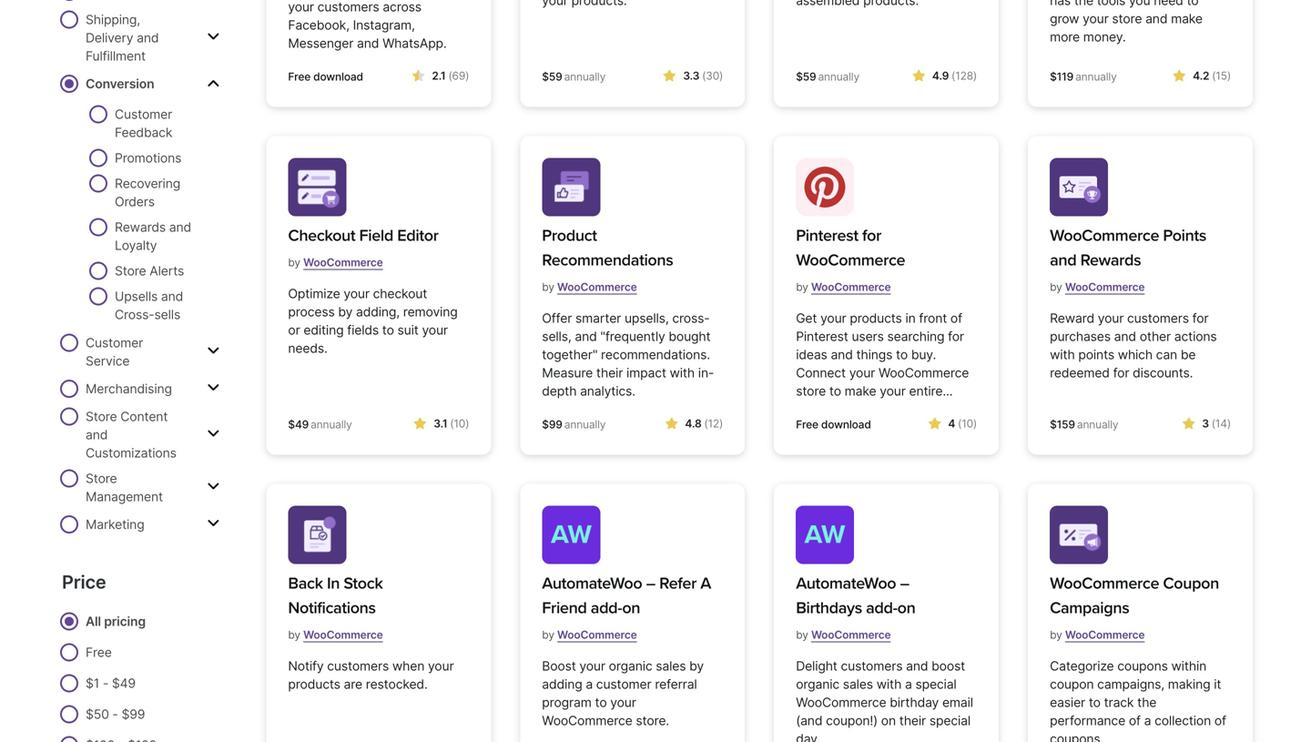 Task type: describe. For each thing, give the bounding box(es) containing it.
reward your customers for purchases and other actions with points which can be redeemed for discounts.
[[1050, 310, 1217, 381]]

coupons
[[1118, 658, 1168, 674]]

categorize coupons within coupon campaigns, making it easier to track the performance of a collection of coupons.
[[1050, 658, 1227, 742]]

store.
[[636, 713, 669, 728]]

woocommerce link for back in stock notifications
[[303, 621, 383, 649]]

easier
[[1050, 695, 1086, 710]]

0 vertical spatial $99
[[542, 418, 563, 431]]

pinterest for woocommerce
[[796, 226, 905, 270]]

( for 3.3
[[702, 69, 706, 82]]

to inside boost your organic sales by adding a customer referral program to your woocommerce store.
[[595, 695, 607, 710]]

recovering orders
[[115, 176, 180, 209]]

$50
[[86, 707, 109, 722]]

coupon!)
[[826, 713, 878, 728]]

by for pinterest for woocommerce
[[796, 280, 808, 294]]

customers for stock
[[327, 658, 389, 674]]

by for automatewoo – birthdays add-on
[[796, 628, 808, 642]]

4.2 ( 15 )
[[1193, 69, 1231, 82]]

by for back in stock notifications
[[288, 628, 300, 642]]

together"
[[542, 347, 598, 362]]

by for automatewoo – refer a friend add-on
[[542, 628, 554, 642]]

offer
[[542, 310, 572, 326]]

( for 4.9
[[952, 69, 955, 82]]

woocommerce inside woocommerce points and rewards
[[1050, 226, 1159, 245]]

checkout field editor
[[288, 226, 439, 245]]

annually for 3 ( 14 )
[[1077, 418, 1119, 431]]

) for 4.9 ( 128 )
[[973, 69, 977, 82]]

by for checkout field editor
[[288, 256, 300, 269]]

woocommerce inside boost your organic sales by adding a customer referral program to your woocommerce store.
[[542, 713, 633, 728]]

notify customers when your products are restocked.
[[288, 658, 454, 692]]

and inside rewards and loyalty
[[169, 219, 191, 235]]

woocommerce up get at the top right of the page
[[796, 250, 905, 270]]

removing
[[403, 304, 458, 320]]

adding,
[[356, 304, 400, 320]]

woocommerce link for automatewoo – birthdays add-on
[[811, 621, 891, 649]]

campaigns,
[[1097, 677, 1165, 692]]

– for refer
[[646, 574, 656, 593]]

points
[[1163, 226, 1207, 245]]

by woocommerce for woocommerce coupon campaigns
[[1050, 628, 1145, 642]]

rewards and loyalty
[[115, 219, 191, 253]]

$50 - $99
[[86, 707, 145, 722]]

get your products in front of pinterest users searching for ideas and things to buy. connect your woocommerce store to make your entire...
[[796, 310, 969, 399]]

boost
[[932, 658, 965, 674]]

$59 annually for 4.9 ( 128 )
[[796, 70, 860, 83]]

( for 4
[[958, 417, 962, 430]]

on inside the automatewoo – refer a friend add-on
[[622, 598, 640, 618]]

4.2
[[1193, 69, 1210, 82]]

reward
[[1050, 310, 1095, 326]]

show subcategories image for store management
[[207, 479, 220, 494]]

birthdays
[[796, 598, 862, 618]]

your right "make"
[[880, 383, 906, 399]]

marketing
[[86, 517, 144, 532]]

automatewoo – birthdays add-on
[[796, 574, 916, 618]]

10 for woocommerce
[[962, 417, 973, 430]]

refer
[[659, 574, 697, 593]]

sales inside delight customers and boost organic sales with a special woocommerce birthday email (and coupon!) on their special day.
[[843, 677, 873, 692]]

product
[[542, 226, 597, 245]]

sells
[[154, 307, 180, 322]]

"frequently
[[600, 329, 665, 344]]

customer feedback
[[115, 107, 172, 140]]

woocommerce down campaigns
[[1065, 628, 1145, 642]]

customer for feedback
[[115, 107, 172, 122]]

add- inside the automatewoo – refer a friend add-on
[[591, 598, 622, 618]]

discounts.
[[1133, 365, 1193, 381]]

0 vertical spatial $49
[[288, 418, 309, 431]]

products inside notify customers when your products are restocked.
[[288, 677, 340, 692]]

woocommerce down recommendations in the top of the page
[[557, 280, 637, 294]]

woocommerce down birthdays
[[811, 628, 891, 642]]

with inside reward your customers for purchases and other actions with points which can be redeemed for discounts.
[[1050, 347, 1075, 362]]

4.9
[[932, 69, 949, 82]]

woocommerce down "notifications"
[[303, 628, 383, 642]]

show subcategories image for conversion
[[207, 76, 220, 90]]

– for birthdays
[[900, 574, 910, 593]]

sells,
[[542, 329, 572, 344]]

recommendations
[[542, 250, 673, 270]]

woocommerce link for checkout field editor
[[303, 249, 383, 276]]

making
[[1168, 677, 1211, 692]]

a
[[701, 574, 711, 593]]

restocked.
[[366, 677, 428, 692]]

and inside the upsells and cross-sells
[[161, 289, 183, 304]]

free download for 4
[[796, 418, 871, 431]]

promotions
[[115, 150, 181, 166]]

download for 4 ( 10 )
[[821, 418, 871, 431]]

organic inside boost your organic sales by adding a customer referral program to your woocommerce store.
[[609, 658, 652, 674]]

$49 annually
[[288, 418, 352, 431]]

coupon
[[1163, 574, 1219, 593]]

14
[[1216, 417, 1227, 430]]

30
[[706, 69, 719, 82]]

$59 for 3.3
[[542, 70, 562, 83]]

rewards inside rewards and loyalty
[[115, 219, 166, 235]]

128
[[955, 69, 973, 82]]

woocommerce link for woocommerce points and rewards
[[1065, 273, 1145, 301]]

the
[[1138, 695, 1157, 710]]

process
[[288, 304, 335, 320]]

checkout
[[288, 226, 355, 245]]

69
[[452, 69, 465, 82]]

woocommerce points and rewards
[[1050, 226, 1207, 270]]

woocommerce link for product recommendations
[[557, 273, 637, 301]]

automatewoo for on
[[796, 574, 896, 593]]

woocommerce link for automatewoo – refer a friend add-on
[[557, 621, 637, 649]]

show subcategories image for merchandising
[[207, 381, 220, 395]]

) for 4 ( 10 )
[[973, 417, 977, 430]]

annually for 4.9 ( 128 )
[[818, 70, 860, 83]]

1 horizontal spatial of
[[1129, 713, 1141, 728]]

referral
[[655, 677, 697, 692]]

and inside store content and customizations
[[86, 427, 108, 443]]

other
[[1140, 329, 1171, 344]]

performance
[[1050, 713, 1126, 728]]

3.1
[[434, 417, 448, 430]]

your right get at the top right of the page
[[821, 310, 847, 326]]

2 horizontal spatial of
[[1215, 713, 1227, 728]]

by woocommerce for pinterest for woocommerce
[[796, 280, 891, 294]]

birthday
[[890, 695, 939, 710]]

notify
[[288, 658, 324, 674]]

things
[[856, 347, 893, 362]]

- for $50
[[112, 707, 118, 722]]

by for woocommerce points and rewards
[[1050, 280, 1062, 294]]

woocommerce down checkout field editor link
[[303, 256, 383, 269]]

your right "boost"
[[580, 658, 605, 674]]

woocommerce link for woocommerce coupon campaigns
[[1065, 621, 1145, 649]]

by woocommerce for automatewoo – refer a friend add-on
[[542, 628, 637, 642]]

annually for 4.2 ( 15 )
[[1076, 70, 1117, 83]]

customer service
[[86, 335, 143, 369]]

which
[[1118, 347, 1153, 362]]

customer
[[596, 677, 652, 692]]

service
[[86, 353, 130, 369]]

program
[[542, 695, 592, 710]]

delight customers and boost organic sales with a special woocommerce birthday email (and coupon!) on their special day.
[[796, 658, 973, 742]]

can
[[1156, 347, 1178, 362]]

coupon
[[1050, 677, 1094, 692]]

boost
[[542, 658, 576, 674]]

) for 4.2 ( 15 )
[[1227, 69, 1231, 82]]

a inside boost your organic sales by adding a customer referral program to your woocommerce store.
[[586, 677, 593, 692]]

0 vertical spatial special
[[916, 677, 957, 692]]

checkout
[[373, 286, 427, 301]]

12
[[708, 417, 719, 430]]

automatewoo – birthdays add-on link
[[796, 571, 977, 621]]

4.8 ( 12 )
[[685, 417, 723, 430]]

day.
[[796, 731, 820, 742]]

back in stock notifications
[[288, 574, 383, 618]]

checkout field editor link
[[288, 224, 439, 248]]

merchandising
[[86, 381, 172, 397]]

woocommerce coupon campaigns link
[[1050, 571, 1231, 621]]

to left buy.
[[896, 347, 908, 362]]

connect
[[796, 365, 846, 381]]

annually for 3.3 ( 30 )
[[564, 70, 606, 83]]

products inside get your products in front of pinterest users searching for ideas and things to buy. connect your woocommerce store to make your entire...
[[850, 310, 902, 326]]



Task type: vqa. For each thing, say whether or not it's contained in the screenshot.


Task type: locate. For each thing, give the bounding box(es) containing it.
0 horizontal spatial 10
[[454, 417, 465, 430]]

2 automatewoo from the left
[[796, 574, 896, 593]]

all
[[86, 614, 101, 629]]

4.8
[[685, 417, 702, 430]]

store content and customizations
[[86, 409, 176, 461]]

your down removing
[[422, 322, 448, 338]]

1 vertical spatial products
[[288, 677, 340, 692]]

2.1 ( 69 )
[[432, 69, 469, 82]]

notifications
[[288, 598, 376, 618]]

back
[[288, 574, 323, 593]]

of down it at the bottom
[[1215, 713, 1227, 728]]

1 horizontal spatial download
[[821, 418, 871, 431]]

by woocommerce down checkout
[[288, 256, 383, 269]]

organic down delight
[[796, 677, 840, 692]]

customers inside delight customers and boost organic sales with a special woocommerce birthday email (and coupon!) on their special day.
[[841, 658, 903, 674]]

2 vertical spatial show subcategories image
[[207, 516, 220, 531]]

woocommerce inside get your products in front of pinterest users searching for ideas and things to buy. connect your woocommerce store to make your entire...
[[879, 365, 969, 381]]

0 horizontal spatial organic
[[609, 658, 652, 674]]

0 vertical spatial rewards
[[115, 219, 166, 235]]

your right 'when'
[[428, 658, 454, 674]]

customers right delight
[[841, 658, 903, 674]]

customers inside reward your customers for purchases and other actions with points which can be redeemed for discounts.
[[1127, 310, 1189, 326]]

1 vertical spatial -
[[112, 707, 118, 722]]

price
[[62, 571, 106, 593]]

10 right 3.1 at bottom left
[[454, 417, 465, 430]]

pinterest up get at the top right of the page
[[796, 226, 858, 245]]

1 vertical spatial $99
[[122, 707, 145, 722]]

1 vertical spatial organic
[[796, 677, 840, 692]]

2 – from the left
[[900, 574, 910, 593]]

1 horizontal spatial on
[[881, 713, 896, 728]]

$49 down "needs."
[[288, 418, 309, 431]]

and up sells
[[161, 289, 183, 304]]

field
[[359, 226, 393, 245]]

( for 4.8
[[704, 417, 708, 430]]

with up the redeemed
[[1050, 347, 1075, 362]]

by woocommerce down friend at the bottom of the page
[[542, 628, 637, 642]]

$99 down the depth
[[542, 418, 563, 431]]

depth
[[542, 383, 577, 399]]

or
[[288, 322, 300, 338]]

impact
[[627, 365, 666, 381]]

1 vertical spatial their
[[899, 713, 926, 728]]

in-
[[698, 365, 714, 381]]

pinterest inside pinterest for woocommerce
[[796, 226, 858, 245]]

their inside delight customers and boost organic sales with a special woocommerce birthday email (and coupon!) on their special day.
[[899, 713, 926, 728]]

rewards inside woocommerce points and rewards
[[1081, 250, 1141, 270]]

4 show subcategories image from the top
[[207, 479, 220, 494]]

1 horizontal spatial sales
[[843, 677, 873, 692]]

1 $59 annually from the left
[[542, 70, 606, 83]]

1 horizontal spatial organic
[[796, 677, 840, 692]]

with inside 'offer smarter upsells, cross- sells, and "frequently bought together" recommendations. measure their impact with in- depth analytics.'
[[670, 365, 695, 381]]

on inside automatewoo – birthdays add-on
[[898, 598, 916, 618]]

1 horizontal spatial $59
[[796, 70, 816, 83]]

1 vertical spatial free
[[796, 418, 819, 431]]

your up "make"
[[849, 365, 875, 381]]

to down connect
[[829, 383, 841, 399]]

in
[[906, 310, 916, 326]]

0 horizontal spatial products
[[288, 677, 340, 692]]

3.3
[[683, 69, 700, 82]]

1 horizontal spatial $99
[[542, 418, 563, 431]]

by up offer
[[542, 280, 554, 294]]

by woocommerce up the smarter
[[542, 280, 637, 294]]

sales up referral
[[656, 658, 686, 674]]

woocommerce up campaigns
[[1050, 574, 1159, 593]]

0 vertical spatial free
[[288, 70, 311, 83]]

ideas
[[796, 347, 827, 362]]

0 vertical spatial download
[[313, 70, 363, 83]]

and inside reward your customers for purchases and other actions with points which can be redeemed for discounts.
[[1114, 329, 1136, 344]]

0 vertical spatial products
[[850, 310, 902, 326]]

) for 3 ( 14 )
[[1227, 417, 1231, 430]]

woocommerce link for pinterest for woocommerce
[[811, 273, 891, 301]]

woocommerce left 'points'
[[1050, 226, 1159, 245]]

1 vertical spatial download
[[821, 418, 871, 431]]

pinterest up ideas
[[796, 329, 848, 344]]

back in stock notifications link
[[288, 571, 469, 621]]

by woocommerce for back in stock notifications
[[288, 628, 383, 642]]

0 horizontal spatial $59
[[542, 70, 562, 83]]

1 vertical spatial show subcategories image
[[207, 427, 220, 441]]

rewards up loyalty
[[115, 219, 166, 235]]

1 pinterest from the top
[[796, 226, 858, 245]]

store alerts
[[115, 263, 184, 279]]

2 $59 annually from the left
[[796, 70, 860, 83]]

annually for 3.1 ( 10 )
[[311, 418, 352, 431]]

woocommerce link
[[303, 249, 383, 276], [557, 273, 637, 301], [811, 273, 891, 301], [1065, 273, 1145, 301], [303, 621, 383, 649], [557, 621, 637, 649], [811, 621, 891, 649], [1065, 621, 1145, 649]]

searching
[[887, 329, 945, 344]]

– inside the automatewoo – refer a friend add-on
[[646, 574, 656, 593]]

–
[[646, 574, 656, 593], [900, 574, 910, 593]]

2 vertical spatial free
[[86, 645, 112, 660]]

0 horizontal spatial free
[[86, 645, 112, 660]]

by woocommerce for product recommendations
[[542, 280, 637, 294]]

by up referral
[[690, 658, 704, 674]]

2 show subcategories image from the top
[[207, 427, 220, 441]]

0 horizontal spatial automatewoo
[[542, 574, 642, 593]]

by woocommerce for checkout field editor
[[288, 256, 383, 269]]

by woocommerce up reward
[[1050, 280, 1145, 294]]

free for 4
[[796, 418, 819, 431]]

- right $50
[[112, 707, 118, 722]]

store up management
[[86, 471, 117, 486]]

0 horizontal spatial with
[[670, 365, 695, 381]]

woocommerce down pinterest for woocommerce
[[811, 280, 891, 294]]

and up the alerts
[[169, 219, 191, 235]]

- right $1
[[103, 676, 108, 691]]

on inside delight customers and boost organic sales with a special woocommerce birthday email (and coupon!) on their special day.
[[881, 713, 896, 728]]

( right 3.3
[[702, 69, 706, 82]]

store for store management
[[86, 471, 117, 486]]

customers inside notify customers when your products are restocked.
[[327, 658, 389, 674]]

0 vertical spatial -
[[103, 676, 108, 691]]

store management
[[86, 471, 163, 504]]

and down the smarter
[[575, 329, 597, 344]]

2 horizontal spatial free
[[796, 418, 819, 431]]

show subcategories image for content
[[207, 427, 220, 441]]

customer for service
[[86, 335, 143, 351]]

to left suit
[[382, 322, 394, 338]]

( for 3
[[1212, 417, 1216, 430]]

) right 4.8
[[719, 417, 723, 430]]

woocommerce down friend at the bottom of the page
[[557, 628, 637, 642]]

by up the categorize
[[1050, 628, 1062, 642]]

) right 4.9
[[973, 69, 977, 82]]

( right 4.8
[[704, 417, 708, 430]]

woocommerce link down friend at the bottom of the page
[[557, 621, 637, 649]]

10 for editor
[[454, 417, 465, 430]]

store
[[115, 263, 146, 279], [86, 409, 117, 424], [86, 471, 117, 486]]

pinterest
[[796, 226, 858, 245], [796, 329, 848, 344]]

0 horizontal spatial $99
[[122, 707, 145, 722]]

a inside delight customers and boost organic sales with a special woocommerce birthday email (and coupon!) on their special day.
[[905, 677, 912, 692]]

a right adding
[[586, 677, 593, 692]]

woocommerce down program
[[542, 713, 633, 728]]

store inside store content and customizations
[[86, 409, 117, 424]]

1 $59 from the left
[[542, 70, 562, 83]]

analytics.
[[580, 383, 635, 399]]

1 show subcategories image from the top
[[207, 30, 220, 44]]

) for 2.1 ( 69 )
[[465, 69, 469, 82]]

by woocommerce for woocommerce points and rewards
[[1050, 280, 1145, 294]]

customers for birthdays
[[841, 658, 903, 674]]

for
[[862, 226, 882, 245], [1193, 310, 1209, 326], [948, 329, 964, 344], [1113, 365, 1130, 381]]

your up purchases
[[1098, 310, 1124, 326]]

- for $1
[[103, 676, 108, 691]]

woocommerce link down recommendations in the top of the page
[[557, 273, 637, 301]]

1 vertical spatial $49
[[112, 676, 136, 691]]

by woocommerce down birthdays
[[796, 628, 891, 642]]

woocommerce coupon campaigns
[[1050, 574, 1219, 618]]

by up reward
[[1050, 280, 1062, 294]]

1 vertical spatial rewards
[[1081, 250, 1141, 270]]

with inside delight customers and boost organic sales with a special woocommerce birthday email (and coupon!) on their special day.
[[877, 677, 902, 692]]

1 horizontal spatial products
[[850, 310, 902, 326]]

categorize
[[1050, 658, 1114, 674]]

2 vertical spatial store
[[86, 471, 117, 486]]

( right 4.2
[[1212, 69, 1216, 82]]

organic inside delight customers and boost organic sales with a special woocommerce birthday email (and coupon!) on their special day.
[[796, 677, 840, 692]]

your up adding,
[[344, 286, 370, 301]]

2 horizontal spatial customers
[[1127, 310, 1189, 326]]

0 horizontal spatial a
[[586, 677, 593, 692]]

1 horizontal spatial –
[[900, 574, 910, 593]]

2 show subcategories image from the top
[[207, 76, 220, 90]]

add- inside automatewoo – birthdays add-on
[[866, 598, 898, 618]]

( right 3
[[1212, 417, 1216, 430]]

and inside 'offer smarter upsells, cross- sells, and "frequently bought together" recommendations. measure their impact with in- depth analytics.'
[[575, 329, 597, 344]]

annually for 4.8 ( 12 )
[[564, 418, 606, 431]]

2 horizontal spatial with
[[1050, 347, 1075, 362]]

show subcategories image
[[207, 344, 220, 358], [207, 427, 220, 441], [207, 516, 220, 531]]

woocommerce down buy.
[[879, 365, 969, 381]]

automatewoo up birthdays
[[796, 574, 896, 593]]

$1 - $49
[[86, 676, 136, 691]]

email
[[942, 695, 973, 710]]

2 horizontal spatial on
[[898, 598, 916, 618]]

and inside get your products in front of pinterest users searching for ideas and things to buy. connect your woocommerce store to make your entire...
[[831, 347, 853, 362]]

for inside pinterest for woocommerce
[[862, 226, 882, 245]]

organic up customer
[[609, 658, 652, 674]]

0 vertical spatial store
[[115, 263, 146, 279]]

alerts
[[150, 263, 184, 279]]

pinterest inside get your products in front of pinterest users searching for ideas and things to buy. connect your woocommerce store to make your entire...
[[796, 329, 848, 344]]

1 10 from the left
[[454, 417, 465, 430]]

0 horizontal spatial of
[[951, 310, 963, 326]]

their down birthday
[[899, 713, 926, 728]]

by up notify
[[288, 628, 300, 642]]

automatewoo inside the automatewoo – refer a friend add-on
[[542, 574, 642, 593]]

rewards
[[115, 219, 166, 235], [1081, 250, 1141, 270]]

1 horizontal spatial automatewoo
[[796, 574, 896, 593]]

1 horizontal spatial their
[[899, 713, 926, 728]]

0 horizontal spatial customers
[[327, 658, 389, 674]]

coupons.
[[1050, 731, 1104, 742]]

and up connect
[[831, 347, 853, 362]]

by
[[288, 256, 300, 269], [542, 280, 554, 294], [796, 280, 808, 294], [1050, 280, 1062, 294], [338, 304, 353, 320], [288, 628, 300, 642], [542, 628, 554, 642], [796, 628, 808, 642], [1050, 628, 1062, 642], [690, 658, 704, 674]]

1 horizontal spatial $49
[[288, 418, 309, 431]]

1 horizontal spatial add-
[[866, 598, 898, 618]]

conversion
[[86, 76, 154, 91]]

store for store content and customizations
[[86, 409, 117, 424]]

cross-
[[115, 307, 154, 322]]

1 vertical spatial sales
[[843, 677, 873, 692]]

show subcategories image for service
[[207, 344, 220, 358]]

fulfillment
[[86, 48, 146, 64]]

purchases
[[1050, 329, 1111, 344]]

a inside categorize coupons within coupon campaigns, making it easier to track the performance of a collection of coupons.
[[1144, 713, 1151, 728]]

3 show subcategories image from the top
[[207, 516, 220, 531]]

free download for 2.1
[[288, 70, 363, 83]]

customers up are
[[327, 658, 389, 674]]

( for 3.1
[[450, 417, 454, 430]]

) right 3.3
[[719, 69, 723, 82]]

store
[[796, 383, 826, 399]]

1 – from the left
[[646, 574, 656, 593]]

and inside delight customers and boost organic sales with a special woocommerce birthday email (and coupon!) on their special day.
[[906, 658, 928, 674]]

management
[[86, 489, 163, 504]]

to up performance
[[1089, 695, 1101, 710]]

1 vertical spatial special
[[930, 713, 971, 728]]

1 show subcategories image from the top
[[207, 344, 220, 358]]

and up reward
[[1050, 250, 1077, 270]]

0 horizontal spatial free download
[[288, 70, 363, 83]]

by down friend at the bottom of the page
[[542, 628, 554, 642]]

by for woocommerce coupon campaigns
[[1050, 628, 1062, 642]]

0 horizontal spatial -
[[103, 676, 108, 691]]

download
[[313, 70, 363, 83], [821, 418, 871, 431]]

1 horizontal spatial rewards
[[1081, 250, 1141, 270]]

1 horizontal spatial a
[[905, 677, 912, 692]]

of down "the"
[[1129, 713, 1141, 728]]

0 vertical spatial customer
[[115, 107, 172, 122]]

track
[[1104, 695, 1134, 710]]

) right 4.2
[[1227, 69, 1231, 82]]

( for 2.1
[[448, 69, 452, 82]]

by inside optimize your checkout process by adding, removing or editing fields to suit your needs.
[[338, 304, 353, 320]]

collection
[[1155, 713, 1211, 728]]

in
[[327, 574, 340, 593]]

automatewoo inside automatewoo – birthdays add-on
[[796, 574, 896, 593]]

2 $59 from the left
[[796, 70, 816, 83]]

and up customizations
[[86, 427, 108, 443]]

$59
[[542, 70, 562, 83], [796, 70, 816, 83]]

0 vertical spatial organic
[[609, 658, 652, 674]]

and inside shipping, delivery and fulfillment
[[137, 30, 159, 45]]

measure
[[542, 365, 593, 381]]

actions
[[1175, 329, 1217, 344]]

shipping,
[[86, 12, 140, 27]]

free
[[288, 70, 311, 83], [796, 418, 819, 431], [86, 645, 112, 660]]

sales up coupon!)
[[843, 677, 873, 692]]

to inside optimize your checkout process by adding, removing or editing fields to suit your needs.
[[382, 322, 394, 338]]

2 horizontal spatial a
[[1144, 713, 1151, 728]]

woocommerce link down pinterest for woocommerce
[[811, 273, 891, 301]]

woocommerce up reward
[[1065, 280, 1145, 294]]

with up birthday
[[877, 677, 902, 692]]

by up optimize
[[288, 256, 300, 269]]

by up get at the top right of the page
[[796, 280, 808, 294]]

your inside reward your customers for purchases and other actions with points which can be redeemed for discounts.
[[1098, 310, 1124, 326]]

1 vertical spatial with
[[670, 365, 695, 381]]

free for 2.1
[[288, 70, 311, 83]]

0 vertical spatial show subcategories image
[[207, 344, 220, 358]]

$119 annually
[[1050, 70, 1117, 83]]

woocommerce link down campaigns
[[1065, 621, 1145, 649]]

woocommerce
[[1050, 226, 1159, 245], [796, 250, 905, 270], [303, 256, 383, 269], [557, 280, 637, 294], [811, 280, 891, 294], [1065, 280, 1145, 294], [879, 365, 969, 381], [1050, 574, 1159, 593], [303, 628, 383, 642], [557, 628, 637, 642], [811, 628, 891, 642], [1065, 628, 1145, 642], [796, 695, 887, 710], [542, 713, 633, 728]]

on down birthday
[[881, 713, 896, 728]]

are
[[344, 677, 362, 692]]

by up fields
[[338, 304, 353, 320]]

1 horizontal spatial with
[[877, 677, 902, 692]]

0 horizontal spatial –
[[646, 574, 656, 593]]

$49 right $1
[[112, 676, 136, 691]]

store inside the store management
[[86, 471, 117, 486]]

when
[[392, 658, 425, 674]]

a down "the"
[[1144, 713, 1151, 728]]

3
[[1202, 417, 1209, 430]]

it
[[1214, 677, 1221, 692]]

of inside get your products in front of pinterest users searching for ideas and things to buy. connect your woocommerce store to make your entire...
[[951, 310, 963, 326]]

customers up "other"
[[1127, 310, 1189, 326]]

0 vertical spatial pinterest
[[796, 226, 858, 245]]

(
[[448, 69, 452, 82], [702, 69, 706, 82], [952, 69, 955, 82], [1212, 69, 1216, 82], [450, 417, 454, 430], [704, 417, 708, 430], [958, 417, 962, 430], [1212, 417, 1216, 430]]

2 vertical spatial with
[[877, 677, 902, 692]]

customers
[[1127, 310, 1189, 326], [327, 658, 389, 674], [841, 658, 903, 674]]

) for 4.8 ( 12 )
[[719, 417, 723, 430]]

0 horizontal spatial sales
[[656, 658, 686, 674]]

your inside notify customers when your products are restocked.
[[428, 658, 454, 674]]

fields
[[347, 322, 379, 338]]

pinterest for woocommerce link
[[796, 224, 977, 273]]

1 horizontal spatial customers
[[841, 658, 903, 674]]

$59 annually for 3.3 ( 30 )
[[542, 70, 606, 83]]

product recommendations link
[[542, 224, 723, 273]]

) right 3
[[1227, 417, 1231, 430]]

by woocommerce
[[288, 256, 383, 269], [542, 280, 637, 294], [796, 280, 891, 294], [1050, 280, 1145, 294], [288, 628, 383, 642], [542, 628, 637, 642], [796, 628, 891, 642], [1050, 628, 1145, 642]]

all pricing
[[86, 614, 146, 629]]

$159 annually
[[1050, 418, 1119, 431]]

your down customer
[[610, 695, 636, 710]]

optimize
[[288, 286, 340, 301]]

by inside boost your organic sales by adding a customer referral program to your woocommerce store.
[[690, 658, 704, 674]]

( for 4.2
[[1212, 69, 1216, 82]]

1 horizontal spatial -
[[112, 707, 118, 722]]

customer
[[115, 107, 172, 122], [86, 335, 143, 351]]

woocommerce inside woocommerce coupon campaigns
[[1050, 574, 1159, 593]]

to down customer
[[595, 695, 607, 710]]

bought
[[669, 329, 711, 344]]

0 vertical spatial with
[[1050, 347, 1075, 362]]

show subcategories image
[[207, 30, 220, 44], [207, 76, 220, 90], [207, 381, 220, 395], [207, 479, 220, 494]]

0 vertical spatial their
[[596, 365, 623, 381]]

by woocommerce for automatewoo – birthdays add-on
[[796, 628, 891, 642]]

1 vertical spatial store
[[86, 409, 117, 424]]

of
[[951, 310, 963, 326], [1129, 713, 1141, 728], [1215, 713, 1227, 728]]

store for store alerts
[[115, 263, 146, 279]]

customer inside customer feedback
[[115, 107, 172, 122]]

woocommerce link down checkout field editor link
[[303, 249, 383, 276]]

0 horizontal spatial on
[[622, 598, 640, 618]]

2 add- from the left
[[866, 598, 898, 618]]

products up users
[[850, 310, 902, 326]]

1 vertical spatial pinterest
[[796, 329, 848, 344]]

be
[[1181, 347, 1196, 362]]

0 horizontal spatial their
[[596, 365, 623, 381]]

and up which
[[1114, 329, 1136, 344]]

and inside woocommerce points and rewards
[[1050, 250, 1077, 270]]

woocommerce link up reward
[[1065, 273, 1145, 301]]

0 horizontal spatial download
[[313, 70, 363, 83]]

recommendations.
[[601, 347, 710, 362]]

0 vertical spatial sales
[[656, 658, 686, 674]]

1 add- from the left
[[591, 598, 622, 618]]

automatewoo up friend at the bottom of the page
[[542, 574, 642, 593]]

1 horizontal spatial free
[[288, 70, 311, 83]]

0 horizontal spatial $59 annually
[[542, 70, 606, 83]]

1 vertical spatial customer
[[86, 335, 143, 351]]

2 10 from the left
[[962, 417, 973, 430]]

) for 3.1 ( 10 )
[[465, 417, 469, 430]]

( right 3.1 at bottom left
[[450, 417, 454, 430]]

and left boost
[[906, 658, 928, 674]]

woocommerce link down "notifications"
[[303, 621, 383, 649]]

customizations
[[86, 445, 176, 461]]

3 show subcategories image from the top
[[207, 381, 220, 395]]

0 horizontal spatial add-
[[591, 598, 622, 618]]

to inside categorize coupons within coupon campaigns, making it easier to track the performance of a collection of coupons.
[[1089, 695, 1101, 710]]

download for 2.1 ( 69 )
[[313, 70, 363, 83]]

(and
[[796, 713, 823, 728]]

customer up feedback
[[115, 107, 172, 122]]

by for product recommendations
[[542, 280, 554, 294]]

1 horizontal spatial 10
[[962, 417, 973, 430]]

1 vertical spatial free download
[[796, 418, 871, 431]]

special down boost
[[916, 677, 957, 692]]

0 vertical spatial free download
[[288, 70, 363, 83]]

for inside get your products in front of pinterest users searching for ideas and things to buy. connect your woocommerce store to make your entire...
[[948, 329, 964, 344]]

) for 3.3 ( 30 )
[[719, 69, 723, 82]]

0 horizontal spatial rewards
[[115, 219, 166, 235]]

automatewoo – refer a friend add-on link
[[542, 571, 723, 621]]

pricing
[[104, 614, 146, 629]]

$1
[[86, 676, 99, 691]]

by up delight
[[796, 628, 808, 642]]

store down merchandising
[[86, 409, 117, 424]]

customer up the service on the top of the page
[[86, 335, 143, 351]]

( right 4.9
[[952, 69, 955, 82]]

your
[[344, 286, 370, 301], [821, 310, 847, 326], [1098, 310, 1124, 326], [422, 322, 448, 338], [849, 365, 875, 381], [880, 383, 906, 399], [428, 658, 454, 674], [580, 658, 605, 674], [610, 695, 636, 710]]

sales inside boost your organic sales by adding a customer referral program to your woocommerce store.
[[656, 658, 686, 674]]

4 ( 10 )
[[948, 417, 977, 430]]

$49
[[288, 418, 309, 431], [112, 676, 136, 691]]

their inside 'offer smarter upsells, cross- sells, and "frequently bought together" recommendations. measure their impact with in- depth analytics.'
[[596, 365, 623, 381]]

1 automatewoo from the left
[[542, 574, 642, 593]]

woocommerce inside delight customers and boost organic sales with a special woocommerce birthday email (and coupon!) on their special day.
[[796, 695, 887, 710]]

with left the in-
[[670, 365, 695, 381]]

0 horizontal spatial $49
[[112, 676, 136, 691]]

– inside automatewoo – birthdays add-on
[[900, 574, 910, 593]]

show subcategories image for shipping, delivery and fulfillment
[[207, 30, 220, 44]]

automatewoo for friend
[[542, 574, 642, 593]]

$59 for 4.9
[[796, 70, 816, 83]]

1 horizontal spatial $59 annually
[[796, 70, 860, 83]]

$119
[[1050, 70, 1074, 83]]

) right "4"
[[973, 417, 977, 430]]

2 pinterest from the top
[[796, 329, 848, 344]]

1 horizontal spatial free download
[[796, 418, 871, 431]]



